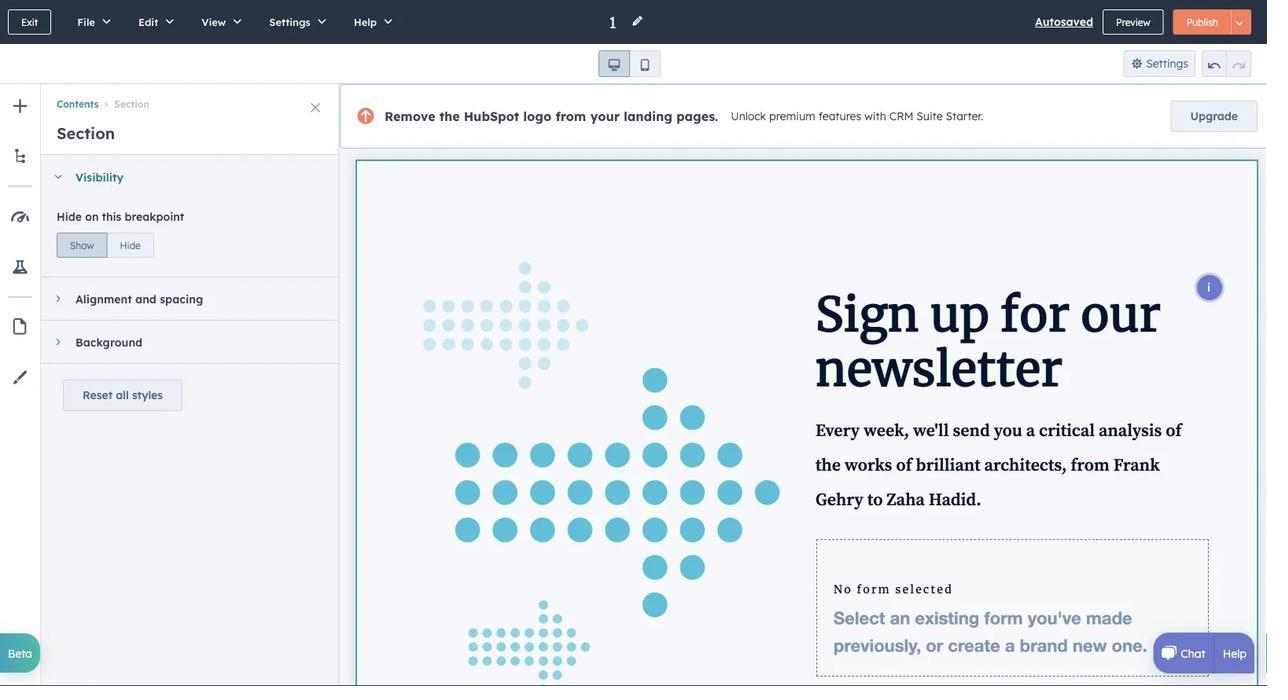 Task type: describe. For each thing, give the bounding box(es) containing it.
suite
[[917, 110, 943, 123]]

reset all styles
[[83, 389, 163, 402]]

contents button
[[57, 98, 99, 110]]

remove the hubspot logo from your landing pages.
[[385, 109, 719, 124]]

1 horizontal spatial settings
[[1147, 57, 1189, 70]]

0 vertical spatial settings
[[269, 15, 311, 28]]

view
[[202, 15, 226, 28]]

alignment and spacing
[[76, 292, 203, 306]]

crm
[[890, 110, 914, 123]]

navigation containing contents
[[41, 84, 340, 113]]

contents
[[57, 98, 99, 110]]

upgrade link
[[1171, 101, 1258, 132]]

preview button
[[1103, 9, 1164, 35]]

visibility
[[76, 170, 124, 184]]

1 vertical spatial section
[[57, 124, 115, 143]]

hubspot
[[464, 109, 520, 124]]

starter.
[[946, 110, 984, 123]]

show
[[70, 240, 94, 251]]

preview
[[1117, 16, 1151, 28]]

beta button
[[0, 634, 40, 674]]

hide on this breakpoint
[[57, 210, 184, 224]]

view button
[[185, 0, 253, 44]]

spacing
[[160, 292, 203, 306]]

unlock
[[731, 110, 767, 123]]

premium
[[770, 110, 816, 123]]

alignment and spacing button
[[41, 278, 324, 320]]

unlock premium features with crm suite starter.
[[731, 110, 984, 123]]

upgrade
[[1191, 109, 1239, 123]]

2 horizontal spatial group
[[1202, 50, 1252, 77]]

features
[[819, 110, 862, 123]]

autosaved
[[1036, 15, 1094, 29]]

caret image for visibility
[[54, 175, 63, 179]]

file button
[[61, 0, 122, 44]]

exit
[[21, 16, 38, 28]]

show button
[[57, 233, 107, 258]]

reset all styles button
[[63, 380, 183, 412]]

0 vertical spatial settings button
[[253, 0, 337, 44]]



Task type: vqa. For each thing, say whether or not it's contained in the screenshot.
THE "UNLOCK PREMIUM FEATURES WITH CRM SUITE STARTER."
yes



Task type: locate. For each thing, give the bounding box(es) containing it.
1 vertical spatial caret image
[[56, 294, 60, 304]]

pages.
[[677, 109, 719, 124]]

group up landing at top
[[599, 50, 661, 77]]

group down this
[[57, 230, 154, 258]]

group
[[599, 50, 661, 77], [1202, 50, 1252, 77], [57, 230, 154, 258]]

group down publish group
[[1202, 50, 1252, 77]]

caret image left visibility
[[54, 175, 63, 179]]

hide for hide on this breakpoint
[[57, 210, 82, 224]]

help button
[[337, 0, 404, 44]]

all
[[116, 389, 129, 402]]

1 vertical spatial help
[[1223, 647, 1247, 661]]

this
[[102, 210, 121, 224]]

caret image inside alignment and spacing dropdown button
[[56, 294, 60, 304]]

edit button
[[122, 0, 185, 44]]

section button
[[99, 98, 149, 110]]

alignment
[[76, 292, 132, 306]]

styles
[[132, 389, 163, 402]]

0 horizontal spatial settings
[[269, 15, 311, 28]]

breakpoint
[[125, 210, 184, 224]]

section
[[114, 98, 149, 110], [57, 124, 115, 143]]

settings down the preview button
[[1147, 57, 1189, 70]]

close image
[[311, 103, 320, 113]]

caret image inside background dropdown button
[[56, 338, 60, 347]]

background
[[76, 335, 143, 349]]

section down contents button
[[57, 124, 115, 143]]

hide for hide
[[120, 240, 141, 251]]

1 horizontal spatial settings button
[[1124, 50, 1196, 77]]

settings
[[269, 15, 311, 28], [1147, 57, 1189, 70]]

hide left "on"
[[57, 210, 82, 224]]

0 vertical spatial section
[[114, 98, 149, 110]]

visibility button
[[41, 156, 324, 198]]

reset
[[83, 389, 113, 402]]

from
[[556, 109, 586, 124]]

exit link
[[8, 9, 51, 35]]

settings button
[[253, 0, 337, 44], [1124, 50, 1196, 77]]

caret image
[[54, 175, 63, 179], [56, 294, 60, 304], [56, 338, 60, 347]]

remove
[[385, 109, 436, 124]]

with
[[865, 110, 887, 123]]

None field
[[608, 11, 622, 33]]

hide down hide on this breakpoint
[[120, 240, 141, 251]]

hide button
[[107, 233, 154, 258]]

0 vertical spatial hide
[[57, 210, 82, 224]]

0 horizontal spatial group
[[57, 230, 154, 258]]

0 horizontal spatial hide
[[57, 210, 82, 224]]

0 horizontal spatial settings button
[[253, 0, 337, 44]]

chat
[[1181, 647, 1206, 661]]

1 horizontal spatial help
[[1223, 647, 1247, 661]]

caret image left alignment
[[56, 294, 60, 304]]

landing
[[624, 109, 673, 124]]

section right contents
[[114, 98, 149, 110]]

edit
[[138, 15, 158, 28]]

logo
[[524, 109, 552, 124]]

1 vertical spatial settings button
[[1124, 50, 1196, 77]]

publish group
[[1174, 9, 1252, 35]]

on
[[85, 210, 99, 224]]

navigation
[[41, 84, 340, 113]]

caret image inside the visibility dropdown button
[[54, 175, 63, 179]]

0 horizontal spatial help
[[354, 15, 377, 28]]

publish
[[1187, 16, 1219, 28]]

hide inside button
[[120, 240, 141, 251]]

2 vertical spatial caret image
[[56, 338, 60, 347]]

caret image for alignment and spacing
[[56, 294, 60, 304]]

1 horizontal spatial group
[[599, 50, 661, 77]]

autosaved button
[[1036, 13, 1094, 31]]

caret image left background
[[56, 338, 60, 347]]

and
[[135, 292, 157, 306]]

background button
[[41, 321, 324, 364]]

the
[[440, 109, 460, 124]]

group containing show
[[57, 230, 154, 258]]

beta
[[8, 647, 32, 661]]

hide
[[57, 210, 82, 224], [120, 240, 141, 251]]

help inside button
[[354, 15, 377, 28]]

0 vertical spatial help
[[354, 15, 377, 28]]

publish button
[[1174, 9, 1232, 35]]

your
[[590, 109, 620, 124]]

settings right the view button
[[269, 15, 311, 28]]

file
[[77, 15, 95, 28]]

1 vertical spatial hide
[[120, 240, 141, 251]]

1 vertical spatial settings
[[1147, 57, 1189, 70]]

caret image for background
[[56, 338, 60, 347]]

1 horizontal spatial hide
[[120, 240, 141, 251]]

0 vertical spatial caret image
[[54, 175, 63, 179]]

help
[[354, 15, 377, 28], [1223, 647, 1247, 661]]



